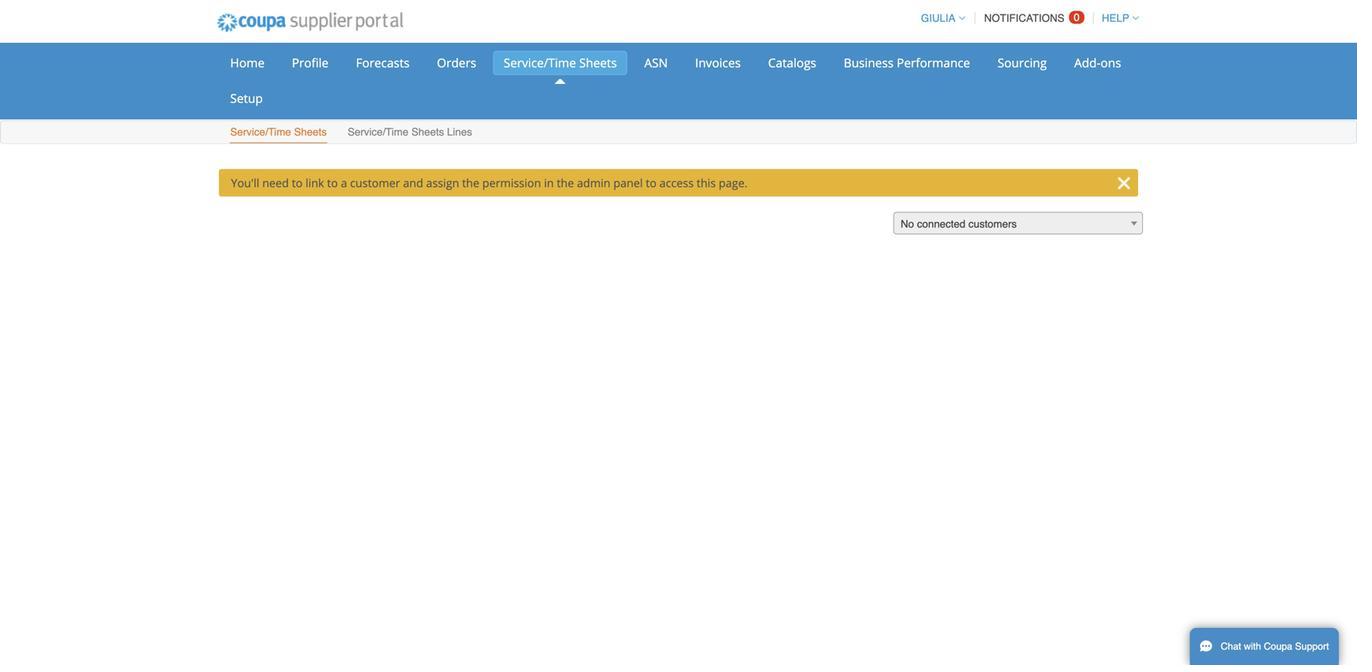 Task type: vqa. For each thing, say whether or not it's contained in the screenshot.
service/time sheets
yes



Task type: locate. For each thing, give the bounding box(es) containing it.
navigation containing notifications 0
[[914, 2, 1139, 34]]

asn
[[645, 55, 668, 71]]

need
[[262, 175, 289, 191]]

to left link
[[292, 175, 303, 191]]

0 vertical spatial service/time sheets
[[504, 55, 617, 71]]

no connected customers
[[901, 218, 1017, 230]]

coupa supplier portal image
[[206, 2, 414, 43]]

sheets for service/time sheets link to the right
[[579, 55, 617, 71]]

service/time
[[504, 55, 576, 71], [230, 126, 291, 138], [348, 126, 409, 138]]

to right panel
[[646, 175, 657, 191]]

access
[[660, 175, 694, 191]]

0 vertical spatial service/time sheets link
[[493, 51, 628, 75]]

1 horizontal spatial service/time sheets
[[504, 55, 617, 71]]

forecasts link
[[346, 51, 420, 75]]

0 horizontal spatial sheets
[[294, 126, 327, 138]]

and
[[403, 175, 423, 191]]

catalogs
[[768, 55, 817, 71]]

profile link
[[282, 51, 339, 75]]

sheets
[[579, 55, 617, 71], [294, 126, 327, 138], [412, 126, 444, 138]]

home
[[230, 55, 265, 71]]

orders link
[[427, 51, 487, 75]]

1 vertical spatial service/time sheets link
[[229, 122, 328, 143]]

0 horizontal spatial service/time sheets
[[230, 126, 327, 138]]

to
[[292, 175, 303, 191], [327, 175, 338, 191], [646, 175, 657, 191]]

2 horizontal spatial to
[[646, 175, 657, 191]]

sheets up link
[[294, 126, 327, 138]]

sheets for service/time sheets lines link
[[412, 126, 444, 138]]

1 horizontal spatial service/time sheets link
[[493, 51, 628, 75]]

coupa
[[1264, 642, 1293, 653]]

service/time sheets link
[[493, 51, 628, 75], [229, 122, 328, 143]]

0 horizontal spatial to
[[292, 175, 303, 191]]

assign
[[426, 175, 459, 191]]

1 horizontal spatial to
[[327, 175, 338, 191]]

service/time for service/time sheets lines link
[[348, 126, 409, 138]]

2 horizontal spatial service/time
[[504, 55, 576, 71]]

1 to from the left
[[292, 175, 303, 191]]

service/time sheets lines link
[[347, 122, 473, 143]]

sourcing
[[998, 55, 1047, 71]]

home link
[[220, 51, 275, 75]]

No connected customers field
[[894, 212, 1143, 236]]

0 horizontal spatial service/time
[[230, 126, 291, 138]]

sheets left lines at top left
[[412, 126, 444, 138]]

the right "in"
[[557, 175, 574, 191]]

performance
[[897, 55, 971, 71]]

1 vertical spatial service/time sheets
[[230, 126, 327, 138]]

navigation
[[914, 2, 1139, 34]]

0 horizontal spatial service/time sheets link
[[229, 122, 328, 143]]

forecasts
[[356, 55, 410, 71]]

lines
[[447, 126, 472, 138]]

0 horizontal spatial the
[[462, 175, 480, 191]]

3 to from the left
[[646, 175, 657, 191]]

business performance link
[[833, 51, 981, 75]]

customers
[[969, 218, 1017, 230]]

2 horizontal spatial sheets
[[579, 55, 617, 71]]

1 the from the left
[[462, 175, 480, 191]]

giulia link
[[914, 12, 965, 24]]

sheets left asn
[[579, 55, 617, 71]]

you'll
[[231, 175, 259, 191]]

No connected customers text field
[[895, 213, 1143, 236]]

giulia
[[921, 12, 956, 24]]

the
[[462, 175, 480, 191], [557, 175, 574, 191]]

asn link
[[634, 51, 678, 75]]

help
[[1102, 12, 1130, 24]]

customer
[[350, 175, 400, 191]]

add-ons
[[1075, 55, 1122, 71]]

to left a
[[327, 175, 338, 191]]

1 horizontal spatial sheets
[[412, 126, 444, 138]]

service/time sheets
[[504, 55, 617, 71], [230, 126, 327, 138]]

1 horizontal spatial the
[[557, 175, 574, 191]]

1 horizontal spatial service/time
[[348, 126, 409, 138]]

the right assign
[[462, 175, 480, 191]]

admin
[[577, 175, 611, 191]]

panel
[[614, 175, 643, 191]]

add-ons link
[[1064, 51, 1132, 75]]

this
[[697, 175, 716, 191]]

2 to from the left
[[327, 175, 338, 191]]

service/time sheets for service/time sheets link to the right
[[504, 55, 617, 71]]



Task type: describe. For each thing, give the bounding box(es) containing it.
chat with coupa support button
[[1190, 629, 1339, 666]]

business
[[844, 55, 894, 71]]

chat with coupa support
[[1221, 642, 1330, 653]]

0
[[1074, 11, 1080, 23]]

service/time sheets for bottom service/time sheets link
[[230, 126, 327, 138]]

invoices link
[[685, 51, 752, 75]]

service/time for service/time sheets link to the right
[[504, 55, 576, 71]]

sourcing link
[[987, 51, 1058, 75]]

add-
[[1075, 55, 1101, 71]]

notifications 0
[[985, 11, 1080, 24]]

ons
[[1101, 55, 1122, 71]]

a
[[341, 175, 347, 191]]

chat
[[1221, 642, 1242, 653]]

link
[[306, 175, 324, 191]]

help link
[[1095, 12, 1139, 24]]

catalogs link
[[758, 51, 827, 75]]

permission
[[483, 175, 541, 191]]

with
[[1244, 642, 1262, 653]]

service/time sheets lines
[[348, 126, 472, 138]]

setup
[[230, 90, 263, 107]]

service/time for bottom service/time sheets link
[[230, 126, 291, 138]]

page.
[[719, 175, 748, 191]]

setup link
[[220, 86, 273, 111]]

you'll need to link to a customer and assign the permission in the admin panel to access this page.
[[231, 175, 748, 191]]

notifications
[[985, 12, 1065, 24]]

in
[[544, 175, 554, 191]]

support
[[1296, 642, 1330, 653]]

orders
[[437, 55, 476, 71]]

2 the from the left
[[557, 175, 574, 191]]

no
[[901, 218, 914, 230]]

sheets for bottom service/time sheets link
[[294, 126, 327, 138]]

profile
[[292, 55, 329, 71]]

business performance
[[844, 55, 971, 71]]

invoices
[[695, 55, 741, 71]]

connected
[[917, 218, 966, 230]]



